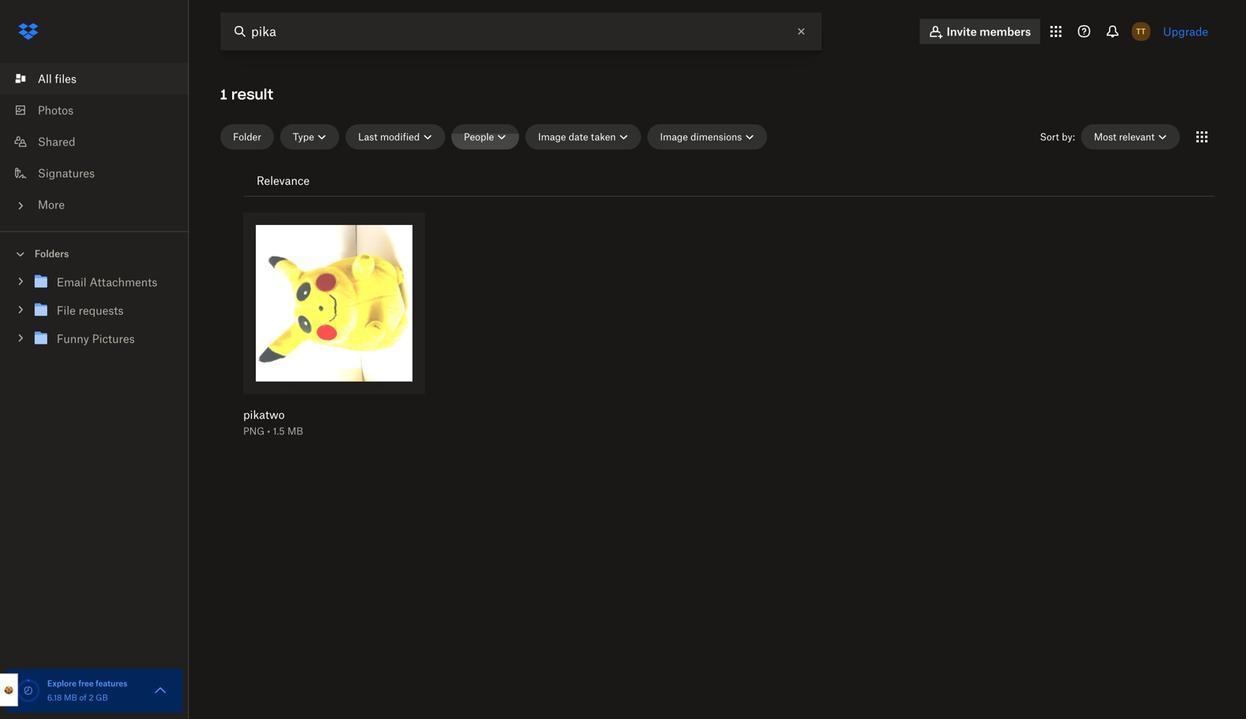 Task type: vqa. For each thing, say whether or not it's contained in the screenshot.
2nd "Image" from right
yes



Task type: describe. For each thing, give the bounding box(es) containing it.
more image
[[13, 198, 28, 214]]

funny
[[57, 332, 89, 346]]

folder
[[233, 131, 261, 143]]

modified
[[380, 131, 420, 143]]

members
[[980, 25, 1031, 38]]

most relevant button
[[1082, 124, 1180, 150]]

1 result
[[220, 85, 273, 104]]

all files link
[[13, 63, 189, 94]]

folders
[[35, 248, 69, 260]]

folder button
[[220, 124, 274, 150]]

list containing all files
[[0, 54, 189, 231]]

pictures
[[92, 332, 135, 346]]

people button
[[451, 124, 519, 150]]

all files
[[38, 72, 76, 85]]

by:
[[1062, 131, 1075, 143]]

invite
[[947, 25, 977, 38]]

relevant
[[1119, 131, 1155, 143]]

image dimensions button
[[648, 124, 767, 150]]

result
[[231, 85, 273, 104]]

most
[[1094, 131, 1117, 143]]

folders button
[[0, 242, 189, 265]]

file
[[57, 304, 76, 317]]

sort by:
[[1040, 131, 1075, 143]]

all files list item
[[0, 63, 189, 94]]

last modified button
[[346, 124, 445, 150]]

email
[[57, 276, 87, 289]]

pikatwo
[[243, 408, 285, 422]]

funny pictures link
[[31, 329, 176, 350]]

signatures link
[[13, 157, 189, 189]]

all
[[38, 72, 52, 85]]

tt
[[1137, 26, 1146, 36]]

1
[[220, 85, 227, 104]]

people
[[464, 131, 494, 143]]

most relevant
[[1094, 131, 1155, 143]]

image for image date taken
[[538, 131, 566, 143]]

•
[[267, 426, 270, 437]]

dropbox image
[[13, 16, 44, 47]]

invite members
[[947, 25, 1031, 38]]

funny pictures
[[57, 332, 135, 346]]

pikatwo png • 1.5 mb
[[243, 408, 303, 437]]

image date taken
[[538, 131, 616, 143]]

2
[[89, 693, 94, 703]]

quota usage element
[[16, 679, 41, 704]]

relevance
[[257, 174, 310, 187]]



Task type: locate. For each thing, give the bounding box(es) containing it.
email attachments
[[57, 276, 157, 289]]

pikatwo button
[[243, 408, 384, 422]]

free
[[78, 679, 94, 689]]

requests
[[79, 304, 124, 317]]

group containing email attachments
[[0, 265, 189, 365]]

type button
[[280, 124, 339, 150]]

image
[[538, 131, 566, 143], [660, 131, 688, 143]]

mb inside pikatwo png • 1.5 mb
[[287, 426, 303, 437]]

mb left of
[[64, 693, 77, 703]]

file requests link
[[31, 300, 176, 322]]

2 image from the left
[[660, 131, 688, 143]]

mb
[[287, 426, 303, 437], [64, 693, 77, 703]]

more
[[38, 198, 65, 211]]

shared link
[[13, 126, 189, 157]]

photos
[[38, 104, 74, 117]]

upgrade
[[1163, 25, 1209, 38]]

invite members button
[[920, 19, 1041, 44]]

photos link
[[13, 94, 189, 126]]

image left dimensions
[[660, 131, 688, 143]]

shared
[[38, 135, 75, 148]]

gb
[[96, 693, 108, 703]]

1 horizontal spatial image
[[660, 131, 688, 143]]

taken
[[591, 131, 616, 143]]

1 horizontal spatial mb
[[287, 426, 303, 437]]

attachments
[[90, 276, 157, 289]]

file, pikatwo.png row
[[237, 213, 425, 448]]

last
[[358, 131, 378, 143]]

features
[[96, 679, 127, 689]]

email attachments link
[[31, 272, 176, 293]]

image left date
[[538, 131, 566, 143]]

upgrade link
[[1163, 25, 1209, 38]]

sort
[[1040, 131, 1059, 143]]

image dimensions
[[660, 131, 742, 143]]

explore free features 6.18 mb of 2 gb
[[47, 679, 127, 703]]

dimensions
[[691, 131, 742, 143]]

signatures
[[38, 167, 95, 180]]

image for image dimensions
[[660, 131, 688, 143]]

image date taken button
[[526, 124, 641, 150]]

date
[[569, 131, 588, 143]]

png
[[243, 426, 265, 437]]

group
[[0, 265, 189, 365]]

mb inside explore free features 6.18 mb of 2 gb
[[64, 693, 77, 703]]

0 horizontal spatial image
[[538, 131, 566, 143]]

1 image from the left
[[538, 131, 566, 143]]

file requests
[[57, 304, 124, 317]]

last modified
[[358, 131, 420, 143]]

list
[[0, 54, 189, 231]]

explore
[[47, 679, 77, 689]]

files
[[55, 72, 76, 85]]

mb for pikatwo
[[287, 426, 303, 437]]

mb right '1.5'
[[287, 426, 303, 437]]

6.18
[[47, 693, 62, 703]]

0 horizontal spatial mb
[[64, 693, 77, 703]]

1 vertical spatial mb
[[64, 693, 77, 703]]

of
[[79, 693, 87, 703]]

Search in folder "Dropbox" text field
[[251, 22, 789, 41]]

type
[[293, 131, 314, 143]]

tt button
[[1129, 19, 1154, 44]]

mb for explore
[[64, 693, 77, 703]]

0 vertical spatial mb
[[287, 426, 303, 437]]

1.5
[[273, 426, 285, 437]]



